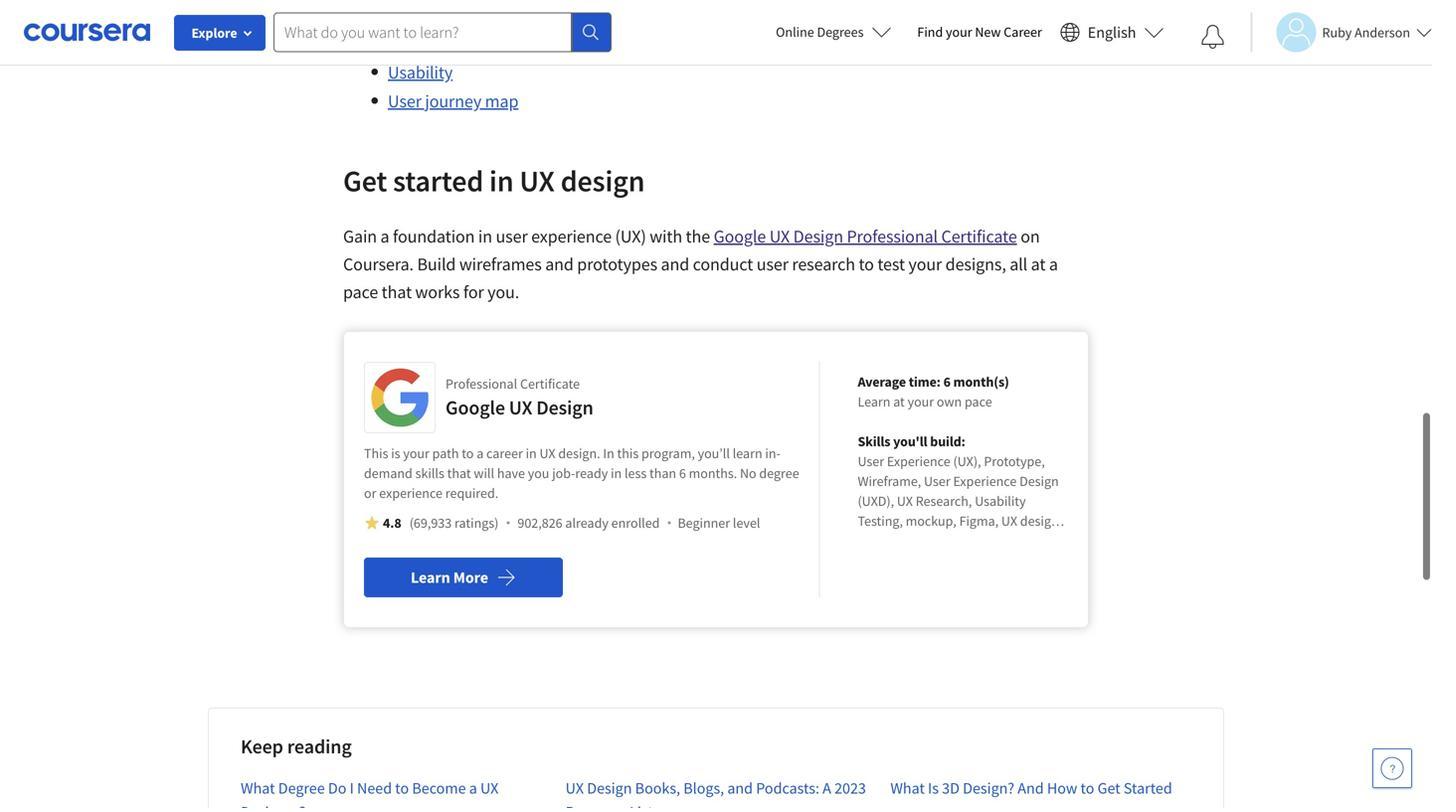 Task type: locate. For each thing, give the bounding box(es) containing it.
what inside what degree do i need to become a ux designer?
[[241, 779, 275, 799]]

the
[[686, 225, 711, 248]]

you.
[[488, 281, 520, 303]]

a right the become
[[469, 779, 477, 799]]

0 horizontal spatial get
[[343, 162, 387, 199]]

anderson
[[1355, 23, 1411, 41]]

skills
[[416, 465, 445, 482]]

0 horizontal spatial learn
[[411, 568, 450, 588]]

design up research
[[794, 225, 844, 248]]

learn left the more
[[411, 568, 450, 588]]

prototypes
[[577, 253, 658, 276]]

already
[[566, 514, 609, 532]]

what
[[241, 779, 275, 799], [891, 779, 925, 799]]

your down time:
[[908, 393, 935, 411]]

that up required.
[[447, 465, 471, 482]]

required.
[[446, 484, 499, 502]]

what for what degree do i need to become a ux designer?
[[241, 779, 275, 799]]

4.8 (69,933 ratings)
[[383, 514, 499, 532]]

1 horizontal spatial at
[[1032, 253, 1046, 276]]

1 horizontal spatial design
[[561, 162, 645, 199]]

user journey map link
[[388, 90, 519, 112]]

user down "usability" link
[[388, 90, 422, 112]]

ux right the become
[[481, 779, 499, 799]]

and left prototypes
[[545, 253, 574, 276]]

that down coursera.
[[382, 281, 412, 303]]

and
[[545, 253, 574, 276], [661, 253, 690, 276], [728, 779, 753, 799]]

keep reading
[[241, 735, 352, 760]]

have
[[497, 465, 525, 482]]

your right find
[[946, 23, 973, 41]]

online degrees
[[776, 23, 864, 41]]

that inside on coursera. build wireframes and prototypes and conduct user research to test your designs, all at a pace that works for you.
[[382, 281, 412, 303]]

enrolled
[[612, 514, 660, 532]]

0 horizontal spatial and
[[545, 253, 574, 276]]

usability up 'figma,'
[[975, 492, 1027, 510]]

get up "gain"
[[343, 162, 387, 199]]

your right is
[[403, 445, 430, 463]]

design inside ui design product designer usability user journey map
[[408, 3, 457, 26]]

experience
[[887, 453, 951, 471], [954, 473, 1017, 490]]

find your new career
[[918, 23, 1043, 41]]

keep
[[241, 735, 283, 760]]

is
[[391, 445, 401, 463]]

english
[[1088, 22, 1137, 42]]

0 vertical spatial google
[[714, 225, 766, 248]]

1 vertical spatial google
[[446, 395, 505, 420]]

to right the path
[[462, 445, 474, 463]]

1 vertical spatial user
[[858, 453, 885, 471]]

learn more
[[411, 568, 489, 588]]

0 vertical spatial user
[[496, 225, 528, 248]]

google down professional
[[446, 395, 505, 420]]

1 horizontal spatial user
[[858, 453, 885, 471]]

what degree do i need to become a ux designer?
[[241, 779, 499, 809]]

map
[[485, 90, 519, 112]]

than
[[650, 465, 677, 482]]

user up wireframes
[[496, 225, 528, 248]]

design up product
[[408, 3, 457, 26]]

(69,933
[[410, 514, 452, 532]]

learn down average
[[858, 393, 891, 411]]

0 horizontal spatial 6
[[680, 465, 686, 482]]

1 horizontal spatial that
[[447, 465, 471, 482]]

learn more button
[[364, 558, 563, 598]]

time:
[[909, 373, 941, 391]]

ux up resource
[[566, 779, 584, 799]]

to left test
[[859, 253, 875, 276]]

0 horizontal spatial usability
[[388, 61, 453, 83]]

0 vertical spatial at
[[1032, 253, 1046, 276]]

and right blogs,
[[728, 779, 753, 799]]

design down "prototype," at the bottom of page
[[1020, 473, 1059, 490]]

what for what is 3d design? and how to get started
[[891, 779, 925, 799]]

professional certificate google ux design
[[446, 375, 594, 420]]

i
[[350, 779, 354, 799]]

0 vertical spatial experience
[[531, 225, 612, 248]]

2 horizontal spatial design
[[1021, 512, 1059, 530]]

design inside ux design books, blogs, and podcasts: a 2023 resource list
[[587, 779, 632, 799]]

your inside the average time: 6 month(s) learn at your own pace
[[908, 393, 935, 411]]

design up resource
[[587, 779, 632, 799]]

design inside skills you'll build: user experience (ux), prototype, wireframe, user experience design (uxd), ux research, usability testing, mockup, figma, ux design jobs
[[1021, 512, 1059, 530]]

1 vertical spatial user
[[757, 253, 789, 276]]

that inside this is your path to a career in ux design. in this program, you'll learn in- demand skills that will have you job-ready in less than 6 months. no degree or experience required.
[[447, 465, 471, 482]]

902,826 already enrolled
[[518, 514, 660, 532]]

in left less
[[611, 465, 622, 482]]

coursera.
[[343, 253, 414, 276]]

certificate
[[520, 375, 580, 393]]

on coursera. build wireframes and prototypes and conduct user research to test your designs, all at a pace that works for you.
[[343, 225, 1059, 303]]

0 horizontal spatial experience
[[887, 453, 951, 471]]

that
[[382, 281, 412, 303], [447, 465, 471, 482]]

1 vertical spatial 6
[[680, 465, 686, 482]]

2 vertical spatial design
[[1021, 512, 1059, 530]]

1 vertical spatial usability
[[975, 492, 1027, 510]]

will
[[474, 465, 495, 482]]

1 horizontal spatial what
[[891, 779, 925, 799]]

2 horizontal spatial user
[[924, 473, 951, 490]]

experience
[[531, 225, 612, 248], [379, 484, 443, 502]]

your inside this is your path to a career in ux design. in this program, you'll learn in- demand skills that will have you job-ready in less than 6 months. no degree or experience required.
[[403, 445, 430, 463]]

design inside skills you'll build: user experience (ux), prototype, wireframe, user experience design (uxd), ux research, usability testing, mockup, figma, ux design jobs
[[1020, 473, 1059, 490]]

0 horizontal spatial what
[[241, 779, 275, 799]]

what left "is"
[[891, 779, 925, 799]]

0 horizontal spatial that
[[382, 281, 412, 303]]

experience down (ux),
[[954, 473, 1017, 490]]

get left started
[[1098, 779, 1121, 799]]

ratings)
[[455, 514, 499, 532]]

how
[[1048, 779, 1078, 799]]

6 up own
[[944, 373, 951, 391]]

a right "gain"
[[381, 225, 390, 248]]

ux inside professional certificate google ux design
[[509, 395, 533, 420]]

that for will
[[447, 465, 471, 482]]

your
[[946, 23, 973, 41], [909, 253, 943, 276], [908, 393, 935, 411], [403, 445, 430, 463]]

pace inside on coursera. build wireframes and prototypes and conduct user research to test your designs, all at a pace that works for you.
[[343, 281, 378, 303]]

design down certificate
[[537, 395, 594, 420]]

ui design product designer usability user journey map
[[388, 3, 519, 112]]

2 what from the left
[[891, 779, 925, 799]]

experience inside this is your path to a career in ux design. in this program, you'll learn in- demand skills that will have you job-ready in less than 6 months. no degree or experience required.
[[379, 484, 443, 502]]

to right need
[[395, 779, 409, 799]]

a right all
[[1050, 253, 1059, 276]]

pace inside the average time: 6 month(s) learn at your own pace
[[965, 393, 993, 411]]

experience down 'you'll'
[[887, 453, 951, 471]]

started
[[393, 162, 484, 199]]

6 right than at the left bottom
[[680, 465, 686, 482]]

user inside ui design product designer usability user journey map
[[388, 90, 422, 112]]

get
[[343, 162, 387, 199], [1098, 779, 1121, 799]]

research,
[[916, 492, 973, 510]]

on
[[1021, 225, 1041, 248]]

1 vertical spatial experience
[[379, 484, 443, 502]]

1 horizontal spatial 6
[[944, 373, 951, 391]]

0 vertical spatial learn
[[858, 393, 891, 411]]

1 vertical spatial get
[[1098, 779, 1121, 799]]

and
[[1018, 779, 1044, 799]]

ux down certificate
[[509, 395, 533, 420]]

0 horizontal spatial user
[[496, 225, 528, 248]]

ux up you on the left
[[540, 445, 556, 463]]

0 horizontal spatial experience
[[379, 484, 443, 502]]

build:
[[931, 433, 966, 451]]

at right all
[[1032, 253, 1046, 276]]

learn
[[858, 393, 891, 411], [411, 568, 450, 588]]

0 horizontal spatial at
[[894, 393, 905, 411]]

for
[[464, 281, 484, 303]]

1 horizontal spatial experience
[[954, 473, 1017, 490]]

pace down month(s)
[[965, 393, 993, 411]]

2 vertical spatial user
[[924, 473, 951, 490]]

works
[[415, 281, 460, 303]]

ux
[[520, 162, 555, 199], [770, 225, 790, 248], [509, 395, 533, 420], [540, 445, 556, 463], [897, 492, 913, 510], [1002, 512, 1018, 530], [481, 779, 499, 799], [566, 779, 584, 799]]

1 vertical spatial experience
[[954, 473, 1017, 490]]

0 vertical spatial that
[[382, 281, 412, 303]]

1 horizontal spatial get
[[1098, 779, 1121, 799]]

to
[[859, 253, 875, 276], [462, 445, 474, 463], [395, 779, 409, 799], [1081, 779, 1095, 799]]

and down the gain a foundation in user experience (ux) with the google ux design professional certificate
[[661, 253, 690, 276]]

and inside ux design books, blogs, and podcasts: a 2023 resource list
[[728, 779, 753, 799]]

0 horizontal spatial design
[[408, 3, 457, 26]]

wireframe,
[[858, 473, 922, 490]]

coursera image
[[24, 16, 150, 48]]

4.8
[[383, 514, 402, 532]]

0 vertical spatial design
[[408, 3, 457, 26]]

2 horizontal spatial and
[[728, 779, 753, 799]]

this is your path to a career in ux design. in this program, you'll learn in- demand skills that will have you job-ready in less than 6 months. no degree or experience required.
[[364, 445, 800, 502]]

ux right 'figma,'
[[1002, 512, 1018, 530]]

to inside what degree do i need to become a ux designer?
[[395, 779, 409, 799]]

1 what from the left
[[241, 779, 275, 799]]

1 vertical spatial at
[[894, 393, 905, 411]]

experience down skills
[[379, 484, 443, 502]]

1 horizontal spatial pace
[[965, 393, 993, 411]]

conduct
[[693, 253, 754, 276]]

pace down coursera.
[[343, 281, 378, 303]]

0 horizontal spatial user
[[388, 90, 422, 112]]

(uxd),
[[858, 492, 895, 510]]

6 inside the average time: 6 month(s) learn at your own pace
[[944, 373, 951, 391]]

ruby
[[1323, 23, 1353, 41]]

1 vertical spatial learn
[[411, 568, 450, 588]]

0 vertical spatial user
[[388, 90, 422, 112]]

design
[[794, 225, 844, 248], [537, 395, 594, 420], [1020, 473, 1059, 490], [587, 779, 632, 799]]

0 vertical spatial usability
[[388, 61, 453, 83]]

ruby anderson button
[[1251, 12, 1433, 52]]

you'll
[[698, 445, 730, 463]]

1 vertical spatial pace
[[965, 393, 993, 411]]

in up you on the left
[[526, 445, 537, 463]]

What do you want to learn? text field
[[274, 12, 572, 52]]

usability down product
[[388, 61, 453, 83]]

professional
[[847, 225, 938, 248]]

0 horizontal spatial pace
[[343, 281, 378, 303]]

in
[[490, 162, 514, 199], [479, 225, 493, 248], [526, 445, 537, 463], [611, 465, 622, 482]]

design up (ux)
[[561, 162, 645, 199]]

1 horizontal spatial learn
[[858, 393, 891, 411]]

(ux),
[[954, 453, 982, 471]]

resource
[[566, 803, 627, 809]]

usability
[[388, 61, 453, 83], [975, 492, 1027, 510]]

designer?
[[241, 803, 306, 809]]

user down skills
[[858, 453, 885, 471]]

your inside on coursera. build wireframes and prototypes and conduct user research to test your designs, all at a pace that works for you.
[[909, 253, 943, 276]]

None search field
[[274, 12, 612, 52]]

your right test
[[909, 253, 943, 276]]

ready
[[576, 465, 608, 482]]

help center image
[[1381, 757, 1405, 781]]

1 horizontal spatial google
[[714, 225, 766, 248]]

or
[[364, 484, 377, 502]]

that for works
[[382, 281, 412, 303]]

google up conduct on the top
[[714, 225, 766, 248]]

experience up prototypes
[[531, 225, 612, 248]]

user
[[496, 225, 528, 248], [757, 253, 789, 276]]

mockup,
[[906, 512, 957, 530]]

1 vertical spatial that
[[447, 465, 471, 482]]

design right 'figma,'
[[1021, 512, 1059, 530]]

at down average
[[894, 393, 905, 411]]

a up will
[[477, 445, 484, 463]]

a
[[381, 225, 390, 248], [1050, 253, 1059, 276], [477, 445, 484, 463], [469, 779, 477, 799]]

0 vertical spatial 6
[[944, 373, 951, 391]]

user right conduct on the top
[[757, 253, 789, 276]]

journey
[[425, 90, 482, 112]]

0 vertical spatial experience
[[887, 453, 951, 471]]

1 horizontal spatial experience
[[531, 225, 612, 248]]

what up designer?
[[241, 779, 275, 799]]

figma,
[[960, 512, 999, 530]]

1 horizontal spatial user
[[757, 253, 789, 276]]

more
[[454, 568, 489, 588]]

1 horizontal spatial usability
[[975, 492, 1027, 510]]

0 horizontal spatial google
[[446, 395, 505, 420]]

user up "research,"
[[924, 473, 951, 490]]

0 vertical spatial pace
[[343, 281, 378, 303]]



Task type: vqa. For each thing, say whether or not it's contained in the screenshot.
Average
yes



Task type: describe. For each thing, give the bounding box(es) containing it.
designs,
[[946, 253, 1007, 276]]

career
[[487, 445, 523, 463]]

ux up wireframes
[[520, 162, 555, 199]]

designer
[[450, 32, 514, 55]]

ux inside this is your path to a career in ux design. in this program, you'll learn in- demand skills that will have you job-ready in less than 6 months. no degree or experience required.
[[540, 445, 556, 463]]

gain a foundation in user experience (ux) with the google ux design professional certificate
[[343, 225, 1018, 248]]

design inside professional certificate google ux design
[[537, 395, 594, 420]]

and for wireframes
[[545, 253, 574, 276]]

1 vertical spatial design
[[561, 162, 645, 199]]

skills you'll build: user experience (ux), prototype, wireframe, user experience design (uxd), ux research, usability testing, mockup, figma, ux design jobs
[[858, 433, 1059, 550]]

ruby anderson
[[1323, 23, 1411, 41]]

professional
[[446, 375, 518, 393]]

3d
[[943, 779, 960, 799]]

learn
[[733, 445, 763, 463]]

prototype,
[[984, 453, 1046, 471]]

level
[[733, 514, 761, 532]]

6 inside this is your path to a career in ux design. in this program, you'll learn in- demand skills that will have you job-ready in less than 6 months. no degree or experience required.
[[680, 465, 686, 482]]

started
[[1124, 779, 1173, 799]]

beginner level
[[678, 514, 761, 532]]

career
[[1004, 23, 1043, 41]]

google inside professional certificate google ux design
[[446, 395, 505, 420]]

you'll
[[894, 433, 928, 451]]

all
[[1010, 253, 1028, 276]]

1 horizontal spatial and
[[661, 253, 690, 276]]

at inside the average time: 6 month(s) learn at your own pace
[[894, 393, 905, 411]]

degree
[[278, 779, 325, 799]]

ux down wireframe,
[[897, 492, 913, 510]]

learn inside button
[[411, 568, 450, 588]]

0 vertical spatial get
[[343, 162, 387, 199]]

to inside this is your path to a career in ux design. in this program, you'll learn in- demand skills that will have you job-ready in less than 6 months. no degree or experience required.
[[462, 445, 474, 463]]

product designer link
[[388, 32, 514, 55]]

design?
[[963, 779, 1015, 799]]

a inside on coursera. build wireframes and prototypes and conduct user research to test your designs, all at a pace that works for you.
[[1050, 253, 1059, 276]]

usability inside ui design product designer usability user journey map
[[388, 61, 453, 83]]

you
[[528, 465, 550, 482]]

research
[[792, 253, 856, 276]]

and for blogs,
[[728, 779, 753, 799]]

ui
[[388, 3, 404, 26]]

do
[[328, 779, 347, 799]]

design.
[[559, 445, 601, 463]]

find your new career link
[[908, 20, 1053, 45]]

2023
[[835, 779, 867, 799]]

test
[[878, 253, 905, 276]]

podcasts:
[[756, 779, 820, 799]]

google ux design professional certificate link
[[714, 225, 1018, 248]]

online
[[776, 23, 815, 41]]

jobs
[[858, 532, 883, 550]]

month(s)
[[954, 373, 1010, 391]]

wireframes
[[460, 253, 542, 276]]

ux inside what degree do i need to become a ux designer?
[[481, 779, 499, 799]]

902,826
[[518, 514, 563, 532]]

become
[[412, 779, 466, 799]]

own
[[937, 393, 962, 411]]

a inside this is your path to a career in ux design. in this program, you'll learn in- demand skills that will have you job-ready in less than 6 months. no degree or experience required.
[[477, 445, 484, 463]]

job-
[[552, 465, 576, 482]]

with
[[650, 225, 683, 248]]

reading
[[287, 735, 352, 760]]

google image
[[370, 368, 430, 428]]

to inside on coursera. build wireframes and prototypes and conduct user research to test your designs, all at a pace that works for you.
[[859, 253, 875, 276]]

get started in ux design
[[343, 162, 645, 199]]

ux inside ux design books, blogs, and podcasts: a 2023 resource list
[[566, 779, 584, 799]]

new
[[976, 23, 1002, 41]]

user inside on coursera. build wireframes and prototypes and conduct user research to test your designs, all at a pace that works for you.
[[757, 253, 789, 276]]

beginner
[[678, 514, 730, 532]]

average
[[858, 373, 907, 391]]

to right how
[[1081, 779, 1095, 799]]

show notifications image
[[1202, 25, 1225, 49]]

in up wireframes
[[479, 225, 493, 248]]

this
[[364, 445, 389, 463]]

what is 3d design? and how to get started link
[[891, 779, 1173, 799]]

books,
[[636, 779, 681, 799]]

blogs,
[[684, 779, 725, 799]]

demand
[[364, 465, 413, 482]]

degrees
[[817, 23, 864, 41]]

ux right the
[[770, 225, 790, 248]]

a inside what degree do i need to become a ux designer?
[[469, 779, 477, 799]]

testing,
[[858, 512, 903, 530]]

ui design link
[[388, 3, 457, 26]]

learn inside the average time: 6 month(s) learn at your own pace
[[858, 393, 891, 411]]

explore button
[[174, 15, 266, 51]]

is
[[928, 779, 939, 799]]

usability inside skills you'll build: user experience (ux), prototype, wireframe, user experience design (uxd), ux research, usability testing, mockup, figma, ux design jobs
[[975, 492, 1027, 510]]

build
[[417, 253, 456, 276]]

less
[[625, 465, 647, 482]]

product
[[388, 32, 447, 55]]

gain
[[343, 225, 377, 248]]

in right 'started'
[[490, 162, 514, 199]]

list
[[630, 803, 653, 809]]

at inside on coursera. build wireframes and prototypes and conduct user research to test your designs, all at a pace that works for you.
[[1032, 253, 1046, 276]]

path
[[433, 445, 459, 463]]

skills
[[858, 433, 891, 451]]

average time: 6 month(s) learn at your own pace
[[858, 373, 1010, 411]]

ux design books, blogs, and podcasts: a 2023 resource list
[[566, 779, 867, 809]]

a
[[823, 779, 832, 799]]

explore
[[192, 24, 237, 42]]

certificate
[[942, 225, 1018, 248]]

ux design books, blogs, and podcasts: a 2023 resource list link
[[566, 779, 867, 809]]



